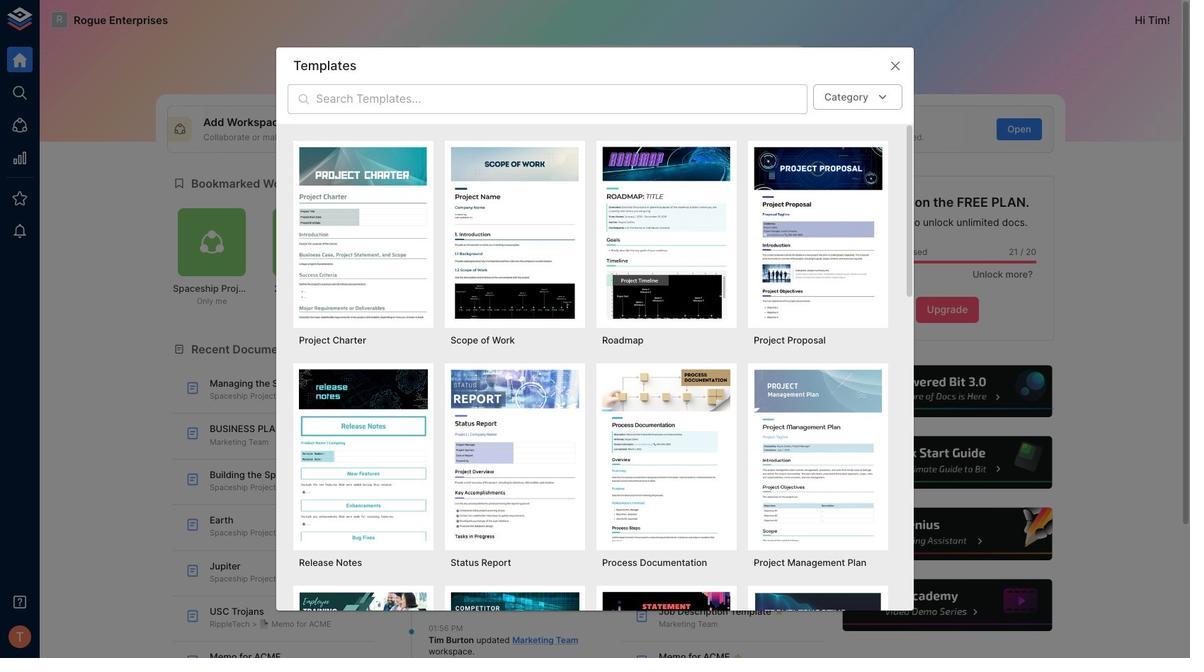 Task type: locate. For each thing, give the bounding box(es) containing it.
1 help image from the top
[[841, 363, 1055, 420]]

employee training manual image
[[299, 592, 428, 658]]

2 help image from the top
[[841, 435, 1055, 491]]

Search Templates... text field
[[316, 84, 808, 114]]

project charter image
[[299, 147, 428, 319]]

dialog
[[276, 47, 914, 658]]

help image
[[841, 363, 1055, 420], [841, 435, 1055, 491], [841, 506, 1055, 562], [841, 578, 1055, 634]]

statement of work image
[[602, 592, 731, 658]]

release notes image
[[299, 369, 428, 541]]

3 help image from the top
[[841, 506, 1055, 562]]

project management plan image
[[754, 369, 883, 541]]

status report image
[[451, 369, 580, 541]]

troubleshooting guide image
[[754, 592, 883, 658]]



Task type: vqa. For each thing, say whether or not it's contained in the screenshot.
'Project Proposal' "image"
yes



Task type: describe. For each thing, give the bounding box(es) containing it.
process documentation image
[[602, 369, 731, 541]]

project proposal image
[[754, 147, 883, 319]]

roadmap image
[[602, 147, 731, 319]]

scope of work image
[[451, 147, 580, 319]]

4 help image from the top
[[841, 578, 1055, 634]]

competitor research report image
[[451, 592, 580, 658]]



